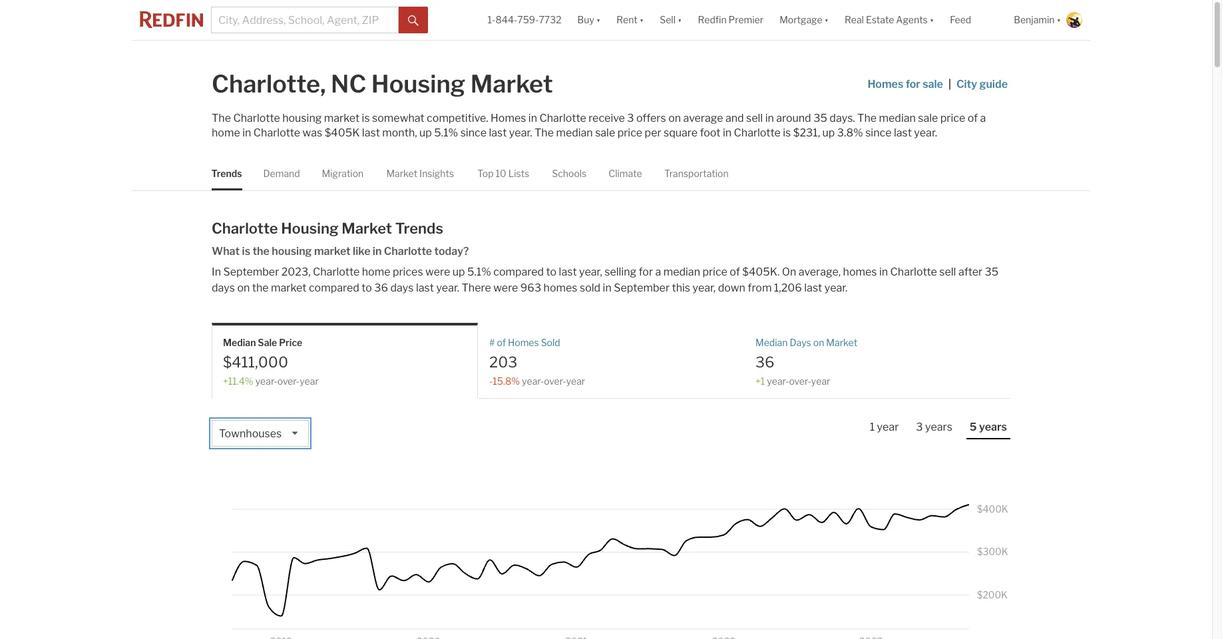 Task type: describe. For each thing, give the bounding box(es) containing it.
somewhat
[[372, 112, 425, 125]]

charlotte down and
[[734, 127, 781, 139]]

759-
[[518, 14, 539, 26]]

transportation link
[[665, 156, 729, 191]]

top 10 lists link
[[478, 156, 530, 191]]

top
[[478, 168, 494, 179]]

charlotte housing market trends
[[212, 220, 443, 237]]

1 vertical spatial sale
[[918, 112, 938, 125]]

year- inside median days on market 36 +1 year-over-year
[[767, 375, 789, 387]]

rent ▾ button
[[609, 0, 652, 40]]

1 year
[[870, 421, 899, 433]]

in right like
[[373, 245, 382, 258]]

▾ for rent ▾
[[640, 14, 644, 26]]

market insights
[[387, 168, 454, 179]]

charlotte up prices
[[384, 245, 432, 258]]

in down charlotte,
[[242, 127, 251, 139]]

charlotte down charlotte,
[[233, 112, 280, 125]]

3.8%
[[837, 127, 863, 139]]

buy ▾ button
[[578, 0, 601, 40]]

1 horizontal spatial homes
[[843, 266, 877, 278]]

in
[[212, 266, 221, 278]]

mortgage ▾ button
[[780, 0, 829, 40]]

square
[[664, 127, 698, 139]]

1,206
[[774, 282, 802, 294]]

2 days from the left
[[391, 282, 414, 294]]

963
[[521, 282, 541, 294]]

of inside in september 2023, charlotte home prices were up 5.1% compared to last year, selling for a median price of $405k. on average, homes in charlotte sell after 35 days on the market compared to 36 days last year. there were 963 homes sold in september this year, down from 1,206 last year.
[[730, 266, 740, 278]]

benjamin ▾
[[1014, 14, 1061, 26]]

mortgage
[[780, 14, 823, 26]]

rent
[[617, 14, 638, 26]]

15.8%
[[493, 375, 520, 387]]

year- inside median sale price $411,000 +11.4% year-over-year
[[255, 375, 278, 387]]

top 10 lists
[[478, 168, 530, 179]]

3 years button
[[913, 420, 956, 438]]

last down homes for sale link
[[894, 127, 912, 139]]

0 vertical spatial price
[[941, 112, 966, 125]]

homes for sale | city guide
[[868, 78, 1008, 91]]

around
[[777, 112, 811, 125]]

|
[[949, 78, 951, 91]]

of inside # of homes sold 203 -15.8% year-over-year
[[497, 337, 506, 348]]

$231,
[[793, 127, 820, 139]]

in right sold
[[603, 282, 612, 294]]

0 horizontal spatial up
[[420, 127, 432, 139]]

market insights link
[[387, 156, 454, 191]]

36 inside median days on market 36 +1 year-over-year
[[756, 353, 775, 371]]

0 vertical spatial trends
[[212, 168, 242, 179]]

+11.4%
[[223, 375, 253, 387]]

last up 10
[[489, 127, 507, 139]]

the inside in september 2023, charlotte home prices were up 5.1% compared to last year, selling for a median price of $405k. on average, homes in charlotte sell after 35 days on the market compared to 36 days last year. there were 963 homes sold in september this year, down from 1,206 last year.
[[252, 282, 269, 294]]

3 inside 3 years button
[[916, 421, 923, 433]]

townhouses
[[219, 427, 282, 440]]

1 year button
[[867, 420, 902, 438]]

up inside in september 2023, charlotte home prices were up 5.1% compared to last year, selling for a median price of $405k. on average, homes in charlotte sell after 35 days on the market compared to 36 days last year. there were 963 homes sold in september this year, down from 1,206 last year.
[[453, 266, 465, 278]]

market inside the charlotte housing market is somewhat competitive. homes in charlotte receive 3 offers on average and sell in around 35 days. the median sale price of a home in charlotte was $405k last month, up 5.1% since last year. the median sale price per square foot in charlotte is $231, up 3.8% since last year.
[[324, 112, 360, 125]]

was
[[303, 127, 322, 139]]

real estate agents ▾ button
[[837, 0, 942, 40]]

on inside in september 2023, charlotte home prices were up 5.1% compared to last year, selling for a median price of $405k. on average, homes in charlotte sell after 35 days on the market compared to 36 days last year. there were 963 homes sold in september this year, down from 1,206 last year.
[[237, 282, 250, 294]]

year. down the average,
[[825, 282, 848, 294]]

1 vertical spatial september
[[614, 282, 670, 294]]

what
[[212, 245, 240, 258]]

in right the average,
[[880, 266, 888, 278]]

climate
[[609, 168, 643, 179]]

on inside the charlotte housing market is somewhat competitive. homes in charlotte receive 3 offers on average and sell in around 35 days. the median sale price of a home in charlotte was $405k last month, up 5.1% since last year. the median sale price per square foot in charlotte is $231, up 3.8% since last year.
[[669, 112, 681, 125]]

10
[[496, 168, 507, 179]]

0 horizontal spatial is
[[242, 245, 250, 258]]

feed button
[[942, 0, 1006, 40]]

home inside in september 2023, charlotte home prices were up 5.1% compared to last year, selling for a median price of $405k. on average, homes in charlotte sell after 35 days on the market compared to 36 days last year. there were 963 homes sold in september this year, down from 1,206 last year.
[[362, 266, 390, 278]]

2 horizontal spatial is
[[783, 127, 791, 139]]

0 horizontal spatial the
[[212, 112, 231, 125]]

▾ for mortgage ▾
[[825, 14, 829, 26]]

days
[[790, 337, 811, 348]]

home inside the charlotte housing market is somewhat competitive. homes in charlotte receive 3 offers on average and sell in around 35 days. the median sale price of a home in charlotte was $405k last month, up 5.1% since last year. the median sale price per square foot in charlotte is $231, up 3.8% since last year.
[[212, 127, 240, 139]]

0 horizontal spatial median
[[556, 127, 593, 139]]

homes inside the charlotte housing market is somewhat competitive. homes in charlotte receive 3 offers on average and sell in around 35 days. the median sale price of a home in charlotte was $405k last month, up 5.1% since last year. the median sale price per square foot in charlotte is $231, up 3.8% since last year.
[[491, 112, 526, 125]]

foot
[[700, 127, 721, 139]]

1 days from the left
[[212, 282, 235, 294]]

real estate agents ▾ link
[[845, 0, 934, 40]]

over- inside # of homes sold 203 -15.8% year-over-year
[[544, 375, 566, 387]]

▾ for buy ▾
[[596, 14, 601, 26]]

-
[[489, 375, 493, 387]]

selling
[[605, 266, 637, 278]]

redfin premier
[[698, 14, 764, 26]]

mortgage ▾ button
[[772, 0, 837, 40]]

2 horizontal spatial the
[[858, 112, 877, 125]]

over- inside median days on market 36 +1 year-over-year
[[789, 375, 812, 387]]

market inside in september 2023, charlotte home prices were up 5.1% compared to last year, selling for a median price of $405k. on average, homes in charlotte sell after 35 days on the market compared to 36 days last year. there were 963 homes sold in september this year, down from 1,206 last year.
[[271, 282, 307, 294]]

price inside in september 2023, charlotte home prices were up 5.1% compared to last year, selling for a median price of $405k. on average, homes in charlotte sell after 35 days on the market compared to 36 days last year. there were 963 homes sold in september this year, down from 1,206 last year.
[[703, 266, 728, 278]]

transportation
[[665, 168, 729, 179]]

month,
[[382, 127, 417, 139]]

guide
[[980, 78, 1008, 91]]

submit search image
[[408, 15, 419, 26]]

rent ▾
[[617, 14, 644, 26]]

a inside in september 2023, charlotte home prices were up 5.1% compared to last year, selling for a median price of $405k. on average, homes in charlotte sell after 35 days on the market compared to 36 days last year. there were 963 homes sold in september this year, down from 1,206 last year.
[[655, 266, 661, 278]]

year- inside # of homes sold 203 -15.8% year-over-year
[[522, 375, 544, 387]]

prices
[[393, 266, 423, 278]]

demand link
[[264, 156, 300, 191]]

market left insights
[[387, 168, 418, 179]]

city guide link
[[957, 77, 1011, 93]]

35 inside the charlotte housing market is somewhat competitive. homes in charlotte receive 3 offers on average and sell in around 35 days. the median sale price of a home in charlotte was $405k last month, up 5.1% since last year. the median sale price per square foot in charlotte is $231, up 3.8% since last year.
[[814, 112, 828, 125]]

1 horizontal spatial housing
[[371, 69, 466, 99]]

2 since from the left
[[866, 127, 892, 139]]

1 horizontal spatial the
[[535, 127, 554, 139]]

35 inside in september 2023, charlotte home prices were up 5.1% compared to last year, selling for a median price of $405k. on average, homes in charlotte sell after 35 days on the market compared to 36 days last year. there were 963 homes sold in september this year, down from 1,206 last year.
[[985, 266, 999, 278]]

after
[[959, 266, 983, 278]]

sell ▾
[[660, 14, 682, 26]]

in september 2023, charlotte home prices were up 5.1% compared to last year, selling for a median price of $405k. on average, homes in charlotte sell after 35 days on the market compared to 36 days last year. there were 963 homes sold in september this year, down from 1,206 last year.
[[212, 266, 999, 294]]

charlotte down what is the housing market like in charlotte today?
[[313, 266, 360, 278]]

benjamin
[[1014, 14, 1055, 26]]

homes for sale link
[[868, 63, 943, 106]]

1-844-759-7732
[[488, 14, 562, 26]]

charlotte left after on the right of page
[[891, 266, 937, 278]]

#
[[489, 337, 495, 348]]

0 horizontal spatial year,
[[579, 266, 602, 278]]

demand
[[264, 168, 300, 179]]

year inside median days on market 36 +1 year-over-year
[[812, 375, 831, 387]]

redfin
[[698, 14, 727, 26]]

real
[[845, 14, 864, 26]]

rent ▾ button
[[617, 0, 644, 40]]

5.1% inside the charlotte housing market is somewhat competitive. homes in charlotte receive 3 offers on average and sell in around 35 days. the median sale price of a home in charlotte was $405k last month, up 5.1% since last year. the median sale price per square foot in charlotte is $231, up 3.8% since last year.
[[434, 127, 458, 139]]

median sale price $411,000 +11.4% year-over-year
[[223, 337, 319, 387]]

1 horizontal spatial to
[[546, 266, 557, 278]]

migration
[[322, 168, 364, 179]]

3 inside the charlotte housing market is somewhat competitive. homes in charlotte receive 3 offers on average and sell in around 35 days. the median sale price of a home in charlotte was $405k last month, up 5.1% since last year. the median sale price per square foot in charlotte is $231, up 3.8% since last year.
[[627, 112, 634, 125]]

+1
[[756, 375, 765, 387]]

homes inside # of homes sold 203 -15.8% year-over-year
[[508, 337, 539, 348]]

lists
[[509, 168, 530, 179]]

market inside median days on market 36 +1 year-over-year
[[827, 337, 858, 348]]

0 horizontal spatial to
[[362, 282, 372, 294]]

agents
[[896, 14, 928, 26]]

0 vertical spatial is
[[362, 112, 370, 125]]

1 vertical spatial market
[[314, 245, 351, 258]]

a inside the charlotte housing market is somewhat competitive. homes in charlotte receive 3 offers on average and sell in around 35 days. the median sale price of a home in charlotte was $405k last month, up 5.1% since last year. the median sale price per square foot in charlotte is $231, up 3.8% since last year.
[[980, 112, 986, 125]]

on inside median days on market 36 +1 year-over-year
[[813, 337, 825, 348]]

1
[[870, 421, 875, 433]]

1-
[[488, 14, 496, 26]]

price
[[279, 337, 302, 348]]



Task type: vqa. For each thing, say whether or not it's contained in the screenshot.
Redfin
yes



Task type: locate. For each thing, give the bounding box(es) containing it.
3 left the offers
[[627, 112, 634, 125]]

were
[[425, 266, 450, 278], [493, 282, 518, 294]]

year inside median sale price $411,000 +11.4% year-over-year
[[300, 375, 319, 387]]

1 vertical spatial on
[[237, 282, 250, 294]]

is right the what
[[242, 245, 250, 258]]

# of homes sold 203 -15.8% year-over-year
[[489, 337, 585, 387]]

year inside button
[[877, 421, 899, 433]]

1 horizontal spatial for
[[906, 78, 921, 91]]

2 year- from the left
[[522, 375, 544, 387]]

over- inside median sale price $411,000 +11.4% year-over-year
[[278, 375, 300, 387]]

market up competitive.
[[471, 69, 553, 99]]

sold
[[580, 282, 601, 294]]

0 vertical spatial 36
[[374, 282, 388, 294]]

0 horizontal spatial compared
[[309, 282, 359, 294]]

0 vertical spatial compared
[[494, 266, 544, 278]]

per
[[645, 127, 662, 139]]

down
[[718, 282, 746, 294]]

sell ▾ button
[[660, 0, 682, 40]]

median up the $411,000
[[223, 337, 256, 348]]

price down |
[[941, 112, 966, 125]]

what is the housing market like in charlotte today?
[[212, 245, 469, 258]]

home down like
[[362, 266, 390, 278]]

0 horizontal spatial price
[[618, 127, 643, 139]]

2 horizontal spatial up
[[823, 127, 835, 139]]

▾ inside sell ▾ dropdown button
[[678, 14, 682, 26]]

like
[[353, 245, 371, 258]]

years for 5 years
[[979, 421, 1007, 433]]

0 horizontal spatial home
[[212, 127, 240, 139]]

on
[[782, 266, 797, 278]]

is
[[362, 112, 370, 125], [783, 127, 791, 139], [242, 245, 250, 258]]

year- right +1
[[767, 375, 789, 387]]

1 vertical spatial trends
[[395, 220, 443, 237]]

6 ▾ from the left
[[1057, 14, 1061, 26]]

1 horizontal spatial over-
[[544, 375, 566, 387]]

1 horizontal spatial 5.1%
[[467, 266, 491, 278]]

35 right after on the right of page
[[985, 266, 999, 278]]

of up down
[[730, 266, 740, 278]]

36 up +1
[[756, 353, 775, 371]]

in left around
[[765, 112, 774, 125]]

of
[[968, 112, 978, 125], [730, 266, 740, 278], [497, 337, 506, 348]]

City, Address, School, Agent, ZIP search field
[[211, 7, 399, 33]]

year.
[[509, 127, 532, 139], [914, 127, 938, 139], [436, 282, 459, 294], [825, 282, 848, 294]]

1 horizontal spatial since
[[866, 127, 892, 139]]

climate link
[[609, 156, 643, 191]]

days
[[212, 282, 235, 294], [391, 282, 414, 294]]

from
[[748, 282, 772, 294]]

over- down days
[[789, 375, 812, 387]]

▾ inside rent ▾ dropdown button
[[640, 14, 644, 26]]

▾ inside mortgage ▾ dropdown button
[[825, 14, 829, 26]]

in
[[529, 112, 537, 125], [765, 112, 774, 125], [242, 127, 251, 139], [723, 127, 732, 139], [373, 245, 382, 258], [880, 266, 888, 278], [603, 282, 612, 294]]

▾ left user photo
[[1057, 14, 1061, 26]]

5.1% inside in september 2023, charlotte home prices were up 5.1% compared to last year, selling for a median price of $405k. on average, homes in charlotte sell after 35 days on the market compared to 36 days last year. there were 963 homes sold in september this year, down from 1,206 last year.
[[467, 266, 491, 278]]

years for 3 years
[[925, 421, 953, 433]]

0 horizontal spatial trends
[[212, 168, 242, 179]]

0 horizontal spatial 5.1%
[[434, 127, 458, 139]]

1 horizontal spatial median
[[664, 266, 700, 278]]

years right 5
[[979, 421, 1007, 433]]

market up like
[[342, 220, 392, 237]]

receive
[[589, 112, 625, 125]]

2 vertical spatial on
[[813, 337, 825, 348]]

years inside button
[[925, 421, 953, 433]]

trends link
[[212, 156, 242, 191]]

5 years button
[[967, 420, 1011, 439]]

last
[[362, 127, 380, 139], [489, 127, 507, 139], [894, 127, 912, 139], [559, 266, 577, 278], [416, 282, 434, 294], [805, 282, 822, 294]]

last left month,
[[362, 127, 380, 139]]

average,
[[799, 266, 841, 278]]

0 horizontal spatial housing
[[281, 220, 339, 237]]

homes left |
[[868, 78, 904, 91]]

0 vertical spatial sell
[[746, 112, 763, 125]]

median down homes for sale link
[[879, 112, 916, 125]]

competitive.
[[427, 112, 488, 125]]

schools link
[[552, 156, 587, 191]]

for left |
[[906, 78, 921, 91]]

0 horizontal spatial on
[[237, 282, 250, 294]]

a right selling
[[655, 266, 661, 278]]

years inside 'button'
[[979, 421, 1007, 433]]

1 years from the left
[[925, 421, 953, 433]]

1 horizontal spatial on
[[669, 112, 681, 125]]

0 vertical spatial the
[[253, 245, 270, 258]]

1 vertical spatial housing
[[281, 220, 339, 237]]

$411,000
[[223, 353, 288, 371]]

0 horizontal spatial were
[[425, 266, 450, 278]]

feed
[[950, 14, 972, 26]]

0 vertical spatial for
[[906, 78, 921, 91]]

1 vertical spatial year,
[[693, 282, 716, 294]]

over- down the $411,000
[[278, 375, 300, 387]]

1 vertical spatial sell
[[940, 266, 956, 278]]

market right days
[[827, 337, 858, 348]]

0 horizontal spatial for
[[639, 266, 653, 278]]

1 vertical spatial were
[[493, 282, 518, 294]]

1 vertical spatial home
[[362, 266, 390, 278]]

home
[[212, 127, 240, 139], [362, 266, 390, 278]]

median left days
[[756, 337, 788, 348]]

sell left after on the right of page
[[940, 266, 956, 278]]

5 years
[[970, 421, 1007, 433]]

today?
[[434, 245, 469, 258]]

1 vertical spatial compared
[[309, 282, 359, 294]]

1 vertical spatial 3
[[916, 421, 923, 433]]

0 horizontal spatial of
[[497, 337, 506, 348]]

city
[[957, 78, 978, 91]]

homes left sold
[[508, 337, 539, 348]]

0 vertical spatial 5.1%
[[434, 127, 458, 139]]

in down and
[[723, 127, 732, 139]]

0 vertical spatial were
[[425, 266, 450, 278]]

buy ▾ button
[[570, 0, 609, 40]]

for right selling
[[639, 266, 653, 278]]

in up lists at left
[[529, 112, 537, 125]]

trends up the today?
[[395, 220, 443, 237]]

▾ right mortgage
[[825, 14, 829, 26]]

2 horizontal spatial price
[[941, 112, 966, 125]]

0 vertical spatial median
[[879, 112, 916, 125]]

3 right 1 year
[[916, 421, 923, 433]]

mortgage ▾
[[780, 14, 829, 26]]

1 ▾ from the left
[[596, 14, 601, 26]]

is down around
[[783, 127, 791, 139]]

▾ for sell ▾
[[678, 14, 682, 26]]

1 horizontal spatial of
[[730, 266, 740, 278]]

over- down sold
[[544, 375, 566, 387]]

2 horizontal spatial of
[[968, 112, 978, 125]]

on
[[669, 112, 681, 125], [237, 282, 250, 294], [813, 337, 825, 348]]

days.
[[830, 112, 855, 125]]

since down competitive.
[[461, 127, 487, 139]]

1 horizontal spatial is
[[362, 112, 370, 125]]

charlotte, nc housing market
[[212, 69, 553, 99]]

on down the what
[[237, 282, 250, 294]]

0 horizontal spatial over-
[[278, 375, 300, 387]]

0 horizontal spatial september
[[223, 266, 279, 278]]

0 vertical spatial of
[[968, 112, 978, 125]]

35 up $231,
[[814, 112, 828, 125]]

0 vertical spatial september
[[223, 266, 279, 278]]

1 horizontal spatial days
[[391, 282, 414, 294]]

charlotte up the what
[[212, 220, 278, 237]]

sell
[[746, 112, 763, 125], [940, 266, 956, 278]]

0 horizontal spatial a
[[655, 266, 661, 278]]

1 horizontal spatial year-
[[522, 375, 544, 387]]

housing inside the charlotte housing market is somewhat competitive. homes in charlotte receive 3 offers on average and sell in around 35 days. the median sale price of a home in charlotte was $405k last month, up 5.1% since last year. the median sale price per square foot in charlotte is $231, up 3.8% since last year.
[[282, 112, 322, 125]]

real estate agents ▾
[[845, 14, 934, 26]]

premier
[[729, 14, 764, 26]]

▾ right sell
[[678, 14, 682, 26]]

$405k
[[325, 127, 360, 139]]

were left 963
[[493, 282, 518, 294]]

1 vertical spatial median
[[556, 127, 593, 139]]

sale
[[923, 78, 943, 91], [918, 112, 938, 125], [595, 127, 615, 139]]

compared up 963
[[494, 266, 544, 278]]

1 horizontal spatial home
[[362, 266, 390, 278]]

1 horizontal spatial compared
[[494, 266, 544, 278]]

since right '3.8%'
[[866, 127, 892, 139]]

insights
[[420, 168, 454, 179]]

average
[[683, 112, 723, 125]]

1 over- from the left
[[278, 375, 300, 387]]

market down charlotte housing market trends
[[314, 245, 351, 258]]

days down in
[[212, 282, 235, 294]]

user photo image
[[1067, 12, 1083, 28]]

housing up the 2023,
[[272, 245, 312, 258]]

trends left demand on the left
[[212, 168, 242, 179]]

of inside the charlotte housing market is somewhat competitive. homes in charlotte receive 3 offers on average and sell in around 35 days. the median sale price of a home in charlotte was $405k last month, up 5.1% since last year. the median sale price per square foot in charlotte is $231, up 3.8% since last year.
[[968, 112, 978, 125]]

2 ▾ from the left
[[640, 14, 644, 26]]

this
[[672, 282, 690, 294]]

▾ inside buy ▾ dropdown button
[[596, 14, 601, 26]]

last left selling
[[559, 266, 577, 278]]

price up down
[[703, 266, 728, 278]]

1 vertical spatial to
[[362, 282, 372, 294]]

▾ right agents on the top of the page
[[930, 14, 934, 26]]

203
[[489, 353, 518, 371]]

sale down homes for sale | city guide
[[918, 112, 938, 125]]

0 vertical spatial market
[[324, 112, 360, 125]]

year, up sold
[[579, 266, 602, 278]]

is left somewhat
[[362, 112, 370, 125]]

median inside median days on market 36 +1 year-over-year
[[756, 337, 788, 348]]

median for 36
[[756, 337, 788, 348]]

compared down what is the housing market like in charlotte today?
[[309, 282, 359, 294]]

sell inside in september 2023, charlotte home prices were up 5.1% compared to last year, selling for a median price of $405k. on average, homes in charlotte sell after 35 days on the market compared to 36 days last year. there were 963 homes sold in september this year, down from 1,206 last year.
[[940, 266, 956, 278]]

on up square
[[669, 112, 681, 125]]

2 vertical spatial is
[[242, 245, 250, 258]]

last down the average,
[[805, 282, 822, 294]]

years left 5
[[925, 421, 953, 433]]

▾ inside real estate agents ▾ link
[[930, 14, 934, 26]]

1 horizontal spatial were
[[493, 282, 518, 294]]

2 over- from the left
[[544, 375, 566, 387]]

sale left |
[[923, 78, 943, 91]]

1 vertical spatial 36
[[756, 353, 775, 371]]

▾ for benjamin ▾
[[1057, 14, 1061, 26]]

median inside in september 2023, charlotte home prices were up 5.1% compared to last year, selling for a median price of $405k. on average, homes in charlotte sell after 35 days on the market compared to 36 days last year. there were 963 homes sold in september this year, down from 1,206 last year.
[[664, 266, 700, 278]]

2 years from the left
[[979, 421, 1007, 433]]

the up sale
[[252, 282, 269, 294]]

estate
[[866, 14, 894, 26]]

median
[[879, 112, 916, 125], [556, 127, 593, 139], [664, 266, 700, 278]]

up down the today?
[[453, 266, 465, 278]]

1 vertical spatial the
[[252, 282, 269, 294]]

for inside in september 2023, charlotte home prices were up 5.1% compared to last year, selling for a median price of $405k. on average, homes in charlotte sell after 35 days on the market compared to 36 days last year. there were 963 homes sold in september this year, down from 1,206 last year.
[[639, 266, 653, 278]]

0 horizontal spatial days
[[212, 282, 235, 294]]

charlotte
[[233, 112, 280, 125], [540, 112, 586, 125], [254, 127, 300, 139], [734, 127, 781, 139], [212, 220, 278, 237], [384, 245, 432, 258], [313, 266, 360, 278], [891, 266, 937, 278]]

$405k.
[[743, 266, 780, 278]]

2 vertical spatial price
[[703, 266, 728, 278]]

the up trends "link"
[[212, 112, 231, 125]]

median up this
[[664, 266, 700, 278]]

home up trends "link"
[[212, 127, 240, 139]]

1 vertical spatial homes
[[491, 112, 526, 125]]

of right #
[[497, 337, 506, 348]]

year,
[[579, 266, 602, 278], [693, 282, 716, 294]]

1 vertical spatial for
[[639, 266, 653, 278]]

were down the today?
[[425, 266, 450, 278]]

the charlotte housing market is somewhat competitive. homes in charlotte receive 3 offers on average and sell in around 35 days. the median sale price of a home in charlotte was $405k last month, up 5.1% since last year. the median sale price per square foot in charlotte is $231, up 3.8% since last year.
[[212, 112, 986, 139]]

1 vertical spatial of
[[730, 266, 740, 278]]

36
[[374, 282, 388, 294], [756, 353, 775, 371]]

7732
[[539, 14, 562, 26]]

housing up what is the housing market like in charlotte today?
[[281, 220, 339, 237]]

homes right competitive.
[[491, 112, 526, 125]]

median days on market 36 +1 year-over-year
[[756, 337, 858, 387]]

0 vertical spatial on
[[669, 112, 681, 125]]

last down prices
[[416, 282, 434, 294]]

homes
[[843, 266, 877, 278], [544, 282, 578, 294]]

2 vertical spatial median
[[664, 266, 700, 278]]

homes left sold
[[544, 282, 578, 294]]

2 vertical spatial homes
[[508, 337, 539, 348]]

sold
[[541, 337, 560, 348]]

year. down homes for sale | city guide
[[914, 127, 938, 139]]

year- down the $411,000
[[255, 375, 278, 387]]

schools
[[552, 168, 587, 179]]

days down prices
[[391, 282, 414, 294]]

0 vertical spatial homes
[[868, 78, 904, 91]]

0 vertical spatial housing
[[371, 69, 466, 99]]

5.1%
[[434, 127, 458, 139], [467, 266, 491, 278]]

0 horizontal spatial year-
[[255, 375, 278, 387]]

0 horizontal spatial 3
[[627, 112, 634, 125]]

1 horizontal spatial 3
[[916, 421, 923, 433]]

housing up was
[[282, 112, 322, 125]]

september down selling
[[614, 282, 670, 294]]

2 horizontal spatial year-
[[767, 375, 789, 387]]

up down "days."
[[823, 127, 835, 139]]

2023,
[[281, 266, 311, 278]]

0 horizontal spatial 35
[[814, 112, 828, 125]]

median inside median sale price $411,000 +11.4% year-over-year
[[223, 337, 256, 348]]

2 vertical spatial sale
[[595, 127, 615, 139]]

year. up lists at left
[[509, 127, 532, 139]]

5 ▾ from the left
[[930, 14, 934, 26]]

1 horizontal spatial years
[[979, 421, 1007, 433]]

sale
[[258, 337, 277, 348]]

september down the what
[[223, 266, 279, 278]]

2 median from the left
[[756, 337, 788, 348]]

▾ right rent
[[640, 14, 644, 26]]

up right month,
[[420, 127, 432, 139]]

5.1% up there at the left top of page
[[467, 266, 491, 278]]

sell inside the charlotte housing market is somewhat competitive. homes in charlotte receive 3 offers on average and sell in around 35 days. the median sale price of a home in charlotte was $405k last month, up 5.1% since last year. the median sale price per square foot in charlotte is $231, up 3.8% since last year.
[[746, 112, 763, 125]]

3 over- from the left
[[789, 375, 812, 387]]

a
[[980, 112, 986, 125], [655, 266, 661, 278]]

1 horizontal spatial median
[[756, 337, 788, 348]]

3 years
[[916, 421, 953, 433]]

charlotte,
[[212, 69, 326, 99]]

1 horizontal spatial september
[[614, 282, 670, 294]]

year, right this
[[693, 282, 716, 294]]

3 year- from the left
[[767, 375, 789, 387]]

median for $411,000
[[223, 337, 256, 348]]

0 horizontal spatial since
[[461, 127, 487, 139]]

36 down what is the housing market like in charlotte today?
[[374, 282, 388, 294]]

▾ right buy
[[596, 14, 601, 26]]

september
[[223, 266, 279, 278], [614, 282, 670, 294]]

1 vertical spatial 35
[[985, 266, 999, 278]]

buy
[[578, 14, 594, 26]]

1 vertical spatial price
[[618, 127, 643, 139]]

1 horizontal spatial 35
[[985, 266, 999, 278]]

the right the what
[[253, 245, 270, 258]]

2 vertical spatial of
[[497, 337, 506, 348]]

0 vertical spatial to
[[546, 266, 557, 278]]

and
[[726, 112, 744, 125]]

price
[[941, 112, 966, 125], [618, 127, 643, 139], [703, 266, 728, 278]]

median down receive
[[556, 127, 593, 139]]

0 horizontal spatial median
[[223, 337, 256, 348]]

2 horizontal spatial over-
[[789, 375, 812, 387]]

0 vertical spatial housing
[[282, 112, 322, 125]]

1 vertical spatial 5.1%
[[467, 266, 491, 278]]

1 year- from the left
[[255, 375, 278, 387]]

0 vertical spatial sale
[[923, 78, 943, 91]]

the
[[253, 245, 270, 258], [252, 282, 269, 294]]

3 ▾ from the left
[[678, 14, 682, 26]]

36 inside in september 2023, charlotte home prices were up 5.1% compared to last year, selling for a median price of $405k. on average, homes in charlotte sell after 35 days on the market compared to 36 days last year. there were 963 homes sold in september this year, down from 1,206 last year.
[[374, 282, 388, 294]]

1-844-759-7732 link
[[488, 14, 562, 26]]

0 horizontal spatial 36
[[374, 282, 388, 294]]

sell
[[660, 14, 676, 26]]

the up '3.8%'
[[858, 112, 877, 125]]

a down city guide link
[[980, 112, 986, 125]]

1 since from the left
[[461, 127, 487, 139]]

market up $405k
[[324, 112, 360, 125]]

1 horizontal spatial price
[[703, 266, 728, 278]]

1 median from the left
[[223, 337, 256, 348]]

4 ▾ from the left
[[825, 14, 829, 26]]

charlotte left was
[[254, 127, 300, 139]]

housing up somewhat
[[371, 69, 466, 99]]

2 horizontal spatial median
[[879, 112, 916, 125]]

charlotte left receive
[[540, 112, 586, 125]]

0 horizontal spatial homes
[[544, 282, 578, 294]]

year. left there at the left top of page
[[436, 282, 459, 294]]

1 horizontal spatial up
[[453, 266, 465, 278]]

1 vertical spatial housing
[[272, 245, 312, 258]]

year inside # of homes sold 203 -15.8% year-over-year
[[566, 375, 585, 387]]



